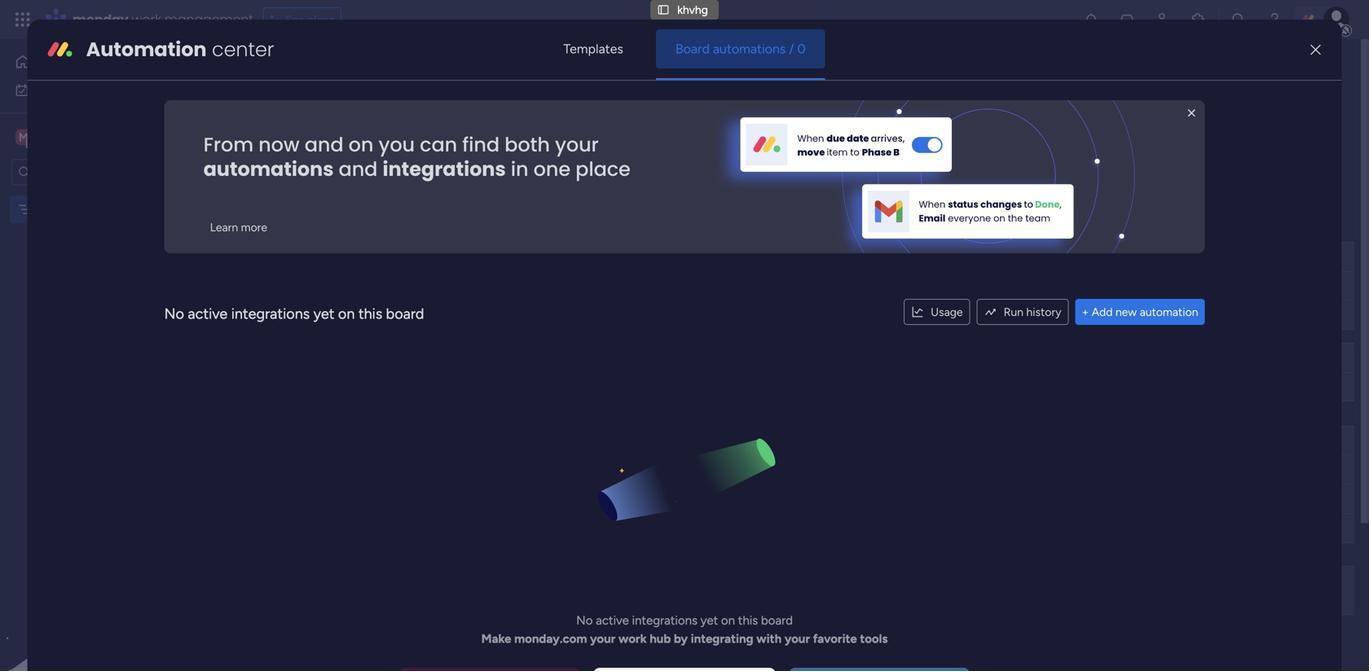 Task type: describe. For each thing, give the bounding box(es) containing it.
person
[[463, 163, 498, 177]]

this for no active integrations yet on this board
[[359, 305, 383, 323]]

board activity image
[[1190, 60, 1210, 80]]

board automations / 0 button
[[656, 29, 826, 68]]

done
[[691, 435, 718, 449]]

now
[[259, 131, 300, 158]]

your right monday.com on the bottom left of the page
[[590, 632, 616, 647]]

make
[[482, 632, 512, 647]]

set
[[475, 91, 491, 105]]

and up angle down image
[[305, 131, 344, 158]]

owners,
[[433, 91, 472, 105]]

sort button
[[594, 157, 652, 183]]

manage any type of project. assign owners, set timelines and keep track of where your project stands.
[[250, 91, 770, 105]]

angle down image
[[331, 164, 339, 177]]

monday
[[73, 10, 128, 29]]

yet for no active integrations yet on this board
[[314, 305, 335, 323]]

project 1
[[308, 309, 353, 323]]

project
[[694, 91, 731, 105]]

inbox image
[[1120, 11, 1136, 28]]

stuck
[[690, 464, 720, 477]]

automation  center image
[[47, 37, 73, 63]]

integrate
[[1075, 120, 1122, 134]]

see plans
[[285, 13, 334, 26]]

where
[[634, 91, 666, 105]]

see more link
[[742, 89, 794, 105]]

on for no active integrations yet on this board
[[338, 305, 355, 323]]

any
[[293, 91, 311, 105]]

templates
[[564, 41, 624, 56]]

automation
[[86, 36, 207, 63]]

templates button
[[544, 29, 643, 68]]

run history
[[1004, 305, 1062, 319]]

learn more
[[210, 220, 267, 234]]

project.
[[354, 91, 393, 105]]

status
[[689, 250, 722, 264]]

integrating
[[691, 632, 754, 647]]

monday work management
[[73, 10, 253, 29]]

home
[[38, 55, 69, 69]]

home button
[[10, 49, 175, 75]]

due
[[793, 250, 814, 264]]

one
[[534, 156, 571, 183]]

see for see plans
[[285, 13, 305, 26]]

0
[[798, 41, 806, 56]]

no active integrations yet on this board
[[164, 305, 424, 323]]

more
[[766, 90, 792, 104]]

v2 done deadline image
[[766, 434, 779, 450]]

learn
[[210, 220, 238, 234]]

this for no active integrations yet on this board make monday.com your work hub by integrating with your favorite tools
[[738, 614, 758, 628]]

Due date field
[[789, 248, 844, 266]]

usage button
[[904, 299, 971, 325]]

your inside from now and on you can find both your automations and integrations in one place
[[555, 131, 599, 158]]

integrations inside from now and on you can find both your automations and integrations in one place
[[383, 156, 506, 183]]

more
[[241, 220, 267, 234]]

2 of from the left
[[620, 91, 631, 105]]

your right with
[[785, 632, 811, 647]]

project inside button
[[280, 163, 317, 177]]

project for project
[[407, 250, 444, 264]]

new project button
[[247, 157, 324, 183]]

search everything image
[[1231, 11, 1248, 28]]

add
[[1092, 305, 1113, 319]]

filter
[[538, 163, 564, 177]]

integrations for no active integrations yet on this board
[[231, 305, 310, 323]]

by
[[674, 632, 688, 647]]

your right where
[[668, 91, 691, 105]]

no active integrations yet on this board make monday.com your work hub by integrating with your favorite tools
[[482, 614, 888, 647]]

khvhg field
[[244, 52, 331, 88]]

column information image
[[851, 251, 864, 264]]

1
[[348, 309, 353, 323]]

+ add new automation button
[[1076, 299, 1205, 325]]

see plans button
[[263, 7, 342, 32]]

Owner field
[[589, 248, 632, 266]]

1 of from the left
[[340, 91, 351, 105]]

run history button
[[977, 299, 1069, 325]]

history
[[1027, 305, 1062, 319]]

both
[[505, 131, 550, 158]]

project for project 1
[[308, 309, 345, 323]]

board for no active integrations yet on this board
[[386, 305, 424, 323]]

new
[[254, 163, 277, 177]]

learn more button
[[204, 214, 274, 240]]

my work image
[[15, 83, 29, 97]]

assign
[[396, 91, 430, 105]]



Task type: locate. For each thing, give the bounding box(es) containing it.
0 horizontal spatial see
[[285, 13, 305, 26]]

1 vertical spatial automations
[[204, 156, 334, 183]]

1 horizontal spatial integrations
[[383, 156, 506, 183]]

lottie animation image
[[554, 351, 815, 612], [0, 507, 208, 672]]

with
[[757, 632, 782, 647]]

notifications image
[[1084, 11, 1100, 28]]

1 horizontal spatial see
[[744, 90, 763, 104]]

no inside no active integrations yet on this board make monday.com your work hub by integrating with your favorite tools
[[577, 614, 593, 628]]

board
[[676, 41, 710, 56]]

1 horizontal spatial yet
[[701, 614, 719, 628]]

board for no active integrations yet on this board make monday.com your work hub by integrating with your favorite tools
[[761, 614, 793, 628]]

1 vertical spatial integrations
[[231, 305, 310, 323]]

0 vertical spatial no
[[164, 305, 184, 323]]

this inside no active integrations yet on this board make monday.com your work hub by integrating with your favorite tools
[[738, 614, 758, 628]]

person button
[[437, 157, 507, 183]]

of
[[340, 91, 351, 105], [620, 91, 631, 105]]

board inside no active integrations yet on this board make monday.com your work hub by integrating with your favorite tools
[[761, 614, 793, 628]]

board
[[386, 305, 424, 323], [761, 614, 793, 628]]

0 vertical spatial integrations
[[383, 156, 506, 183]]

work left hub
[[619, 632, 647, 647]]

0 horizontal spatial active
[[188, 305, 228, 323]]

2 vertical spatial integrations
[[632, 614, 698, 628]]

new
[[1116, 305, 1138, 319]]

gary orlando image
[[1324, 7, 1350, 33]]

see left plans
[[285, 13, 305, 26]]

1 vertical spatial work
[[619, 632, 647, 647]]

yet left 1
[[314, 305, 335, 323]]

active inside no active integrations yet on this board make monday.com your work hub by integrating with your favorite tools
[[596, 614, 629, 628]]

1 vertical spatial this
[[738, 614, 758, 628]]

work up automation
[[132, 10, 161, 29]]

0 vertical spatial project
[[280, 163, 317, 177]]

active
[[188, 305, 228, 323], [596, 614, 629, 628]]

type
[[314, 91, 337, 105]]

1 vertical spatial no
[[577, 614, 593, 628]]

0 vertical spatial yet
[[314, 305, 335, 323]]

project
[[280, 163, 317, 177], [407, 250, 444, 264], [308, 309, 345, 323]]

1 vertical spatial board
[[761, 614, 793, 628]]

column information image
[[738, 251, 751, 264]]

automation
[[1140, 305, 1199, 319]]

option
[[0, 195, 208, 198]]

1 horizontal spatial lottie animation element
[[554, 351, 815, 612]]

/
[[790, 41, 795, 56]]

track
[[592, 91, 618, 105]]

on inside no active integrations yet on this board make monday.com your work hub by integrating with your favorite tools
[[722, 614, 735, 628]]

1 vertical spatial project
[[407, 250, 444, 264]]

find
[[463, 131, 500, 158]]

on for no active integrations yet on this board make monday.com your work hub by integrating with your favorite tools
[[722, 614, 735, 628]]

0 vertical spatial khvhg
[[678, 3, 708, 17]]

center
[[212, 36, 274, 63]]

1 horizontal spatial work
[[619, 632, 647, 647]]

0 vertical spatial board
[[386, 305, 424, 323]]

owner
[[593, 250, 627, 264]]

timelines
[[494, 91, 540, 105]]

2 vertical spatial on
[[722, 614, 735, 628]]

v2 search image
[[367, 161, 379, 180]]

1 horizontal spatial board
[[761, 614, 793, 628]]

on
[[349, 131, 374, 158], [338, 305, 355, 323], [722, 614, 735, 628]]

khvhg
[[678, 3, 708, 17], [248, 52, 327, 88]]

list box
[[0, 192, 208, 444]]

monday.com
[[515, 632, 587, 647]]

automation center
[[86, 36, 274, 63]]

of right type
[[340, 91, 351, 105]]

your
[[668, 91, 691, 105], [555, 131, 599, 158], [590, 632, 616, 647], [785, 632, 811, 647]]

run
[[1004, 305, 1024, 319]]

manage
[[250, 91, 290, 105]]

this right 1
[[359, 305, 383, 323]]

and left keep
[[543, 91, 562, 105]]

1 vertical spatial on
[[338, 305, 355, 323]]

work inside no active integrations yet on this board make monday.com your work hub by integrating with your favorite tools
[[619, 632, 647, 647]]

1 vertical spatial khvhg
[[248, 52, 327, 88]]

0 vertical spatial active
[[188, 305, 228, 323]]

0 horizontal spatial integrations
[[231, 305, 310, 323]]

integrations for no active integrations yet on this board make monday.com your work hub by integrating with your favorite tools
[[632, 614, 698, 628]]

lottie animation element
[[554, 351, 815, 612], [0, 507, 208, 672]]

khvhg up board
[[678, 3, 708, 17]]

1 horizontal spatial automations
[[713, 41, 786, 56]]

0 horizontal spatial this
[[359, 305, 383, 323]]

active for no active integrations yet on this board
[[188, 305, 228, 323]]

v2 overdue deadline image
[[766, 463, 779, 478]]

management
[[164, 10, 253, 29]]

0 horizontal spatial board
[[386, 305, 424, 323]]

1 vertical spatial yet
[[701, 614, 719, 628]]

1 horizontal spatial active
[[596, 614, 629, 628]]

yet
[[314, 305, 335, 323], [701, 614, 719, 628]]

yet up integrating
[[701, 614, 719, 628]]

tools
[[860, 632, 888, 647]]

khvhg up any
[[248, 52, 327, 88]]

m button
[[11, 124, 162, 151]]

board automations / 0
[[676, 41, 806, 56]]

you
[[379, 131, 415, 158]]

integrations
[[383, 156, 506, 183], [231, 305, 310, 323], [632, 614, 698, 628]]

favorite
[[813, 632, 858, 647]]

see
[[285, 13, 305, 26], [744, 90, 763, 104]]

0 horizontal spatial no
[[164, 305, 184, 323]]

m
[[19, 130, 28, 144]]

hub
[[650, 632, 671, 647]]

can
[[420, 131, 458, 158]]

active for no active integrations yet on this board make monday.com your work hub by integrating with your favorite tools
[[596, 614, 629, 628]]

no for no active integrations yet on this board
[[164, 305, 184, 323]]

0 vertical spatial automations
[[713, 41, 786, 56]]

place
[[576, 156, 631, 183]]

1 horizontal spatial khvhg
[[678, 3, 708, 17]]

1 horizontal spatial of
[[620, 91, 631, 105]]

work
[[132, 10, 161, 29], [619, 632, 647, 647]]

stands.
[[734, 91, 770, 105]]

0 horizontal spatial lottie animation element
[[0, 507, 208, 672]]

workspace image
[[15, 128, 32, 146]]

integrations inside no active integrations yet on this board make monday.com your work hub by integrating with your favorite tools
[[632, 614, 698, 628]]

0 horizontal spatial of
[[340, 91, 351, 105]]

select product image
[[15, 11, 31, 28]]

0 horizontal spatial yet
[[314, 305, 335, 323]]

and
[[543, 91, 562, 105], [305, 131, 344, 158], [339, 156, 378, 183]]

1 vertical spatial see
[[744, 90, 763, 104]]

Status field
[[685, 248, 726, 266]]

board right 1
[[386, 305, 424, 323]]

0 vertical spatial see
[[285, 13, 305, 26]]

0 horizontal spatial khvhg
[[248, 52, 327, 88]]

arrow down image
[[570, 161, 589, 180]]

automations inside button
[[713, 41, 786, 56]]

usage
[[931, 305, 963, 319]]

apps image
[[1191, 11, 1208, 28]]

no for no active integrations yet on this board make monday.com your work hub by integrating with your favorite tools
[[577, 614, 593, 628]]

of right track
[[620, 91, 631, 105]]

this up with
[[738, 614, 758, 628]]

plans
[[307, 13, 334, 26]]

filter button
[[512, 157, 589, 183]]

1 vertical spatial active
[[596, 614, 629, 628]]

your up arrow down image
[[555, 131, 599, 158]]

2 vertical spatial project
[[308, 309, 345, 323]]

yet inside no active integrations yet on this board make monday.com your work hub by integrating with your favorite tools
[[701, 614, 719, 628]]

see left more
[[744, 90, 763, 104]]

this
[[359, 305, 383, 323], [738, 614, 758, 628]]

see for see more
[[744, 90, 763, 104]]

help image
[[1267, 11, 1283, 28]]

date
[[817, 250, 840, 264]]

+
[[1082, 305, 1090, 319]]

0 vertical spatial this
[[359, 305, 383, 323]]

board up with
[[761, 614, 793, 628]]

from now and on you can find both your automations and integrations in one place
[[204, 131, 631, 183]]

0 horizontal spatial lottie animation image
[[0, 507, 208, 672]]

on inside from now and on you can find both your automations and integrations in one place
[[349, 131, 374, 158]]

from
[[204, 131, 254, 158]]

due date
[[793, 250, 840, 264]]

0 vertical spatial on
[[349, 131, 374, 158]]

see more
[[744, 90, 792, 104]]

invite members image
[[1155, 11, 1172, 28]]

see inside button
[[285, 13, 305, 26]]

yet for no active integrations yet on this board make monday.com your work hub by integrating with your favorite tools
[[701, 614, 719, 628]]

+ add new automation
[[1082, 305, 1199, 319]]

sort
[[620, 163, 642, 177]]

1 horizontal spatial this
[[738, 614, 758, 628]]

1 horizontal spatial no
[[577, 614, 593, 628]]

2 horizontal spatial integrations
[[632, 614, 698, 628]]

and left search field
[[339, 156, 378, 183]]

0 horizontal spatial automations
[[204, 156, 334, 183]]

0 horizontal spatial work
[[132, 10, 161, 29]]

automations inside from now and on you can find both your automations and integrations in one place
[[204, 156, 334, 183]]

keep
[[564, 91, 589, 105]]

in
[[511, 156, 529, 183]]

Search field
[[379, 159, 428, 182]]

0 vertical spatial work
[[132, 10, 161, 29]]

1 horizontal spatial lottie animation image
[[554, 351, 815, 612]]

no
[[164, 305, 184, 323], [577, 614, 593, 628]]

new project
[[254, 163, 317, 177]]



Task type: vqa. For each thing, say whether or not it's contained in the screenshot.
Column information Icon associated with Due date
yes



